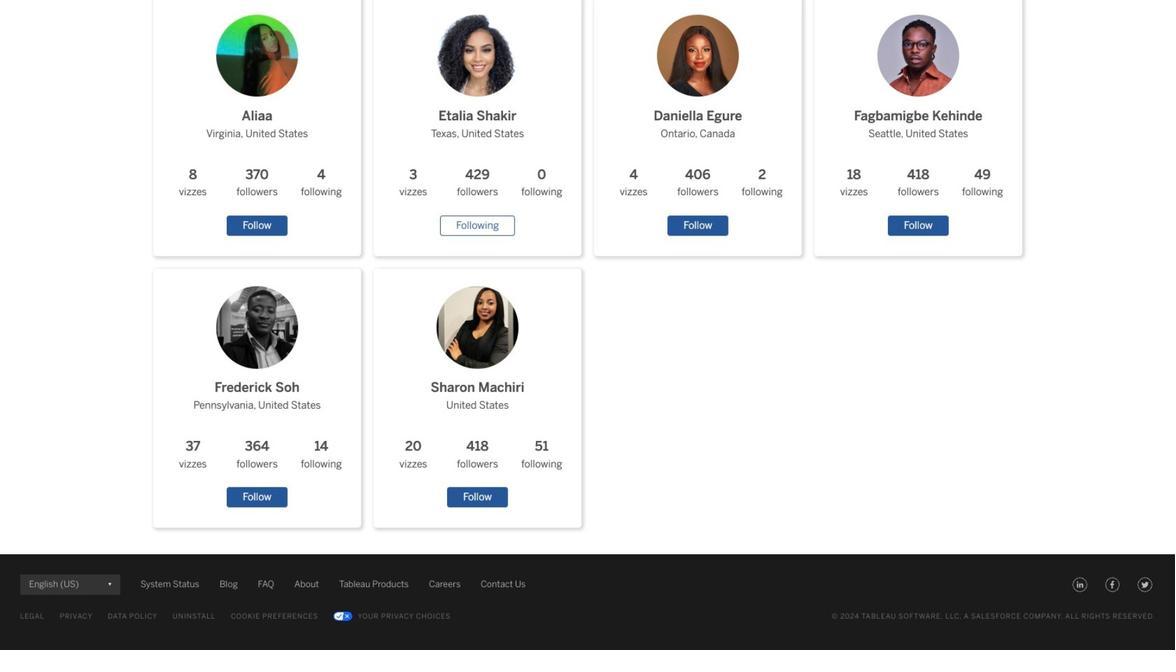 Task type: locate. For each thing, give the bounding box(es) containing it.
selected language element
[[29, 575, 111, 595]]

avatar image for etalia shakir image
[[436, 14, 519, 97]]

avatar image for sharon machiri image
[[436, 286, 519, 369]]



Task type: vqa. For each thing, say whether or not it's contained in the screenshot.
Avatar Image For Frederick  Soh
yes



Task type: describe. For each thing, give the bounding box(es) containing it.
avatar image for daniella egure image
[[657, 14, 739, 97]]

avatar image for frederick  soh image
[[216, 286, 298, 369]]

avatar image for fagbamigbe kehinde image
[[877, 14, 960, 97]]

avatar image for aliaa image
[[216, 14, 298, 97]]



